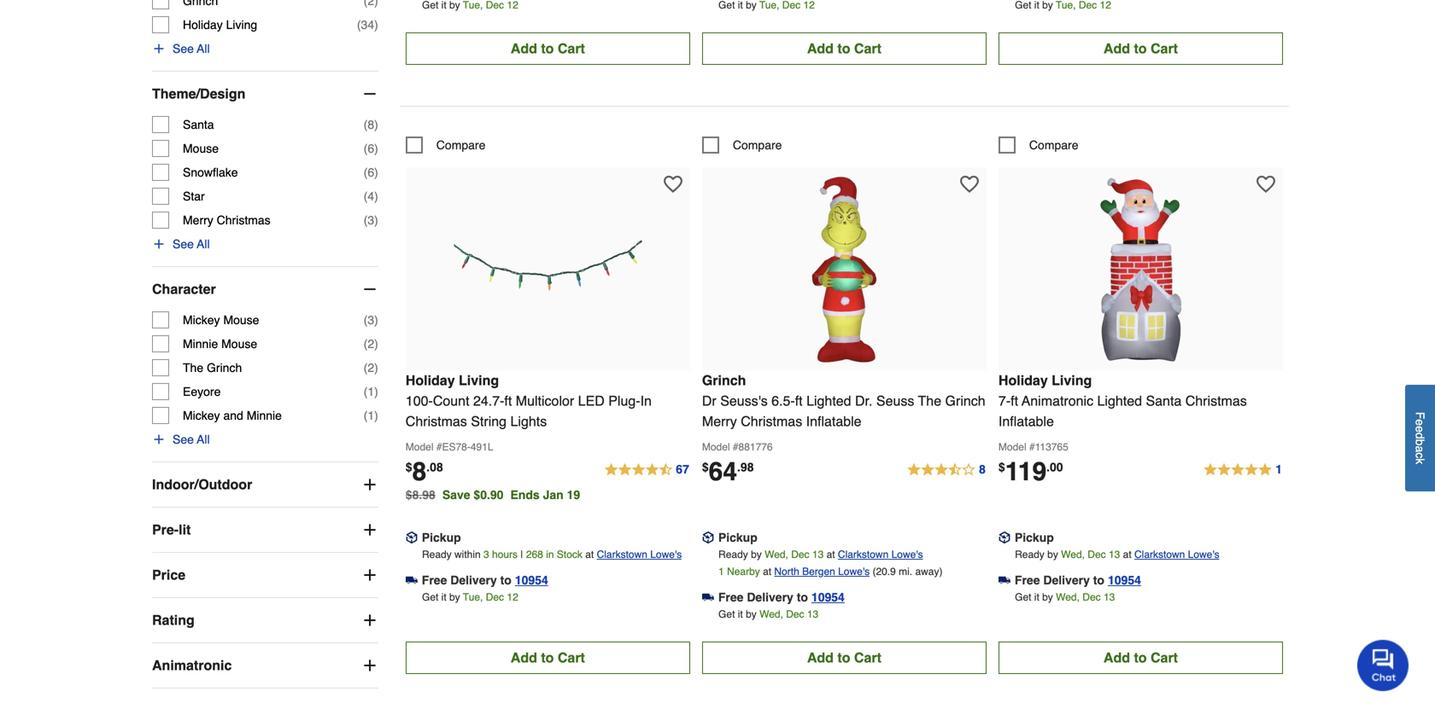 Task type: locate. For each thing, give the bounding box(es) containing it.
ft inside the grinch dr seuss's 6.5-ft lighted dr. seuss the grinch merry christmas inflatable
[[795, 393, 803, 409]]

snowflake
[[183, 166, 238, 179]]

0 vertical spatial minus image
[[361, 85, 378, 103]]

# up .98
[[733, 442, 739, 454]]

# up actual price $119.00 element
[[1029, 442, 1035, 454]]

plus image for rating
[[361, 613, 378, 630]]

119
[[1005, 457, 1047, 487]]

( 3 )
[[364, 214, 378, 227], [364, 314, 378, 327]]

3 ft from the left
[[1011, 393, 1018, 409]]

0 horizontal spatial model
[[406, 442, 434, 454]]

living inside holiday living 7-ft animatronic lighted santa christmas inflatable
[[1052, 373, 1092, 389]]

ft
[[504, 393, 512, 409], [795, 393, 803, 409], [1011, 393, 1018, 409]]

merry down star
[[183, 214, 213, 227]]

truck filled image for wed, dec 13
[[999, 575, 1011, 587]]

delivery down north
[[747, 591, 793, 605]]

0 horizontal spatial holiday
[[183, 18, 223, 32]]

1 horizontal spatial holiday
[[406, 373, 455, 389]]

3 $ from the left
[[999, 461, 1005, 474]]

pickup image down 119
[[999, 532, 1011, 544]]

dr.
[[855, 393, 873, 409]]

grinch up dr
[[702, 373, 746, 389]]

ft right seuss's
[[795, 393, 803, 409]]

3 compare from the left
[[1029, 138, 1079, 152]]

2 vertical spatial mouse
[[221, 338, 257, 351]]

mickey mouse
[[183, 314, 259, 327]]

) for the grinch
[[374, 361, 378, 375]]

minus image inside character button
[[361, 281, 378, 298]]

actual price $8.08 element
[[406, 457, 443, 487]]

0 horizontal spatial free
[[422, 574, 447, 588]]

24.7-
[[473, 393, 504, 409]]

2 horizontal spatial grinch
[[945, 393, 986, 409]]

2 horizontal spatial model
[[999, 442, 1027, 454]]

) for eeyore
[[374, 385, 378, 399]]

it for by
[[1034, 592, 1040, 604]]

0 vertical spatial see all button
[[152, 40, 210, 57]]

clarkstown
[[597, 549, 648, 561], [838, 549, 889, 561], [1135, 549, 1185, 561]]

9 ) from the top
[[374, 361, 378, 375]]

pre-lit button
[[152, 508, 378, 553]]

grinch left 7-
[[945, 393, 986, 409]]

pre-
[[152, 522, 179, 538]]

see all down merry christmas
[[173, 238, 210, 251]]

north
[[774, 566, 799, 578]]

1 $ from the left
[[406, 461, 412, 474]]

1 vertical spatial minus image
[[361, 281, 378, 298]]

c
[[1413, 453, 1427, 459]]

ends jan 19 element
[[510, 489, 587, 502]]

mouse up snowflake at the left of page
[[183, 142, 219, 156]]

by inside ready by wed, dec 13 at clarkstown lowe's 1 nearby at north bergen lowe's (20.9 mi. away)
[[751, 549, 762, 561]]

living for holiday living
[[226, 18, 257, 32]]

2 ( 1 ) from the top
[[364, 409, 378, 423]]

64
[[709, 457, 737, 487]]

compare inside 5014124625 element
[[1029, 138, 1079, 152]]

holiday inside holiday living 100-count 24.7-ft multicolor led plug-in christmas string lights
[[406, 373, 455, 389]]

3 pickup from the left
[[1015, 531, 1054, 545]]

1 see all from the top
[[173, 42, 210, 56]]

model for christmas
[[406, 442, 434, 454]]

ready by wed, dec 13 at clarkstown lowe's
[[1015, 549, 1220, 561]]

1 horizontal spatial ft
[[795, 393, 803, 409]]

truck filled image for at
[[702, 592, 714, 604]]

at
[[585, 549, 594, 561], [827, 549, 835, 561], [1123, 549, 1132, 561], [763, 566, 772, 578]]

christmas inside holiday living 100-count 24.7-ft multicolor led plug-in christmas string lights
[[406, 414, 467, 430]]

get it by wed, dec 13 for wed, dec 13
[[1015, 592, 1115, 604]]

ft up string
[[504, 393, 512, 409]]

$ inside $ 119 .00
[[999, 461, 1005, 474]]

1 horizontal spatial clarkstown
[[838, 549, 889, 561]]

mouse down mickey mouse
[[221, 338, 257, 351]]

christmas inside the grinch dr seuss's 6.5-ft lighted dr. seuss the grinch merry christmas inflatable
[[741, 414, 802, 430]]

living inside holiday living 100-count 24.7-ft multicolor led plug-in christmas string lights
[[459, 373, 499, 389]]

free for ready by wed, dec 13 at clarkstown lowe's
[[1015, 574, 1040, 588]]

1 horizontal spatial $
[[702, 461, 709, 474]]

3 see from the top
[[173, 433, 194, 447]]

add to cart
[[511, 40, 585, 56], [807, 40, 882, 56], [1104, 40, 1178, 56], [511, 650, 585, 666], [807, 650, 882, 666], [1104, 650, 1178, 666]]

e up b
[[1413, 426, 1427, 433]]

1 vertical spatial get it by wed, dec 13
[[719, 609, 819, 621]]

0 vertical spatial ( 3 )
[[364, 214, 378, 227]]

animatronic down rating
[[152, 658, 232, 674]]

the grinch
[[183, 361, 242, 375]]

holiday living 100-count 24.7-ft multicolor led plug-in christmas string lights
[[406, 373, 652, 430]]

ready for ready by wed, dec 13 at clarkstown lowe's 1 nearby at north bergen lowe's (20.9 mi. away)
[[719, 549, 748, 561]]

( for mickey mouse
[[364, 314, 368, 327]]

see all button
[[152, 40, 210, 57], [152, 236, 210, 253], [152, 431, 210, 449]]

2 ready from the left
[[719, 549, 748, 561]]

pickup right pickup image
[[422, 531, 461, 545]]

2 ft from the left
[[795, 393, 803, 409]]

character button
[[152, 267, 378, 312]]

plus image for pre-lit
[[361, 522, 378, 539]]

0 horizontal spatial the
[[183, 361, 203, 375]]

0 horizontal spatial ft
[[504, 393, 512, 409]]

mickey up minnie mouse
[[183, 314, 220, 327]]

2 e from the top
[[1413, 426, 1427, 433]]

pickup image for at
[[702, 532, 714, 544]]

0 vertical spatial ( 1 )
[[364, 385, 378, 399]]

get it by wed, dec 13 down north
[[719, 609, 819, 621]]

2 pickup image from the left
[[999, 532, 1011, 544]]

2 inflatable from the left
[[999, 414, 1054, 430]]

1 lighted from the left
[[807, 393, 851, 409]]

0 horizontal spatial truck filled image
[[702, 592, 714, 604]]

1 horizontal spatial the
[[918, 393, 942, 409]]

holiday up theme/design
[[183, 18, 223, 32]]

1 horizontal spatial living
[[459, 373, 499, 389]]

see all up indoor/outdoor
[[173, 433, 210, 447]]

lighted inside the grinch dr seuss's 6.5-ft lighted dr. seuss the grinch merry christmas inflatable
[[807, 393, 851, 409]]

2 horizontal spatial free
[[1015, 574, 1040, 588]]

10954 button down ready by wed, dec 13 at clarkstown lowe's
[[1108, 572, 1141, 589]]

mi.
[[899, 566, 913, 578]]

mouse up minnie mouse
[[223, 314, 259, 327]]

it for within
[[441, 592, 447, 604]]

8 up $8.98
[[412, 457, 427, 487]]

living
[[226, 18, 257, 32], [459, 373, 499, 389], [1052, 373, 1092, 389]]

2 for minnie mouse
[[368, 338, 374, 351]]

$ left .08
[[406, 461, 412, 474]]

0 horizontal spatial get
[[422, 592, 439, 604]]

1 vertical spatial ( 6 )
[[364, 166, 378, 179]]

1 pickup from the left
[[422, 531, 461, 545]]

1 vertical spatial the
[[918, 393, 942, 409]]

ft up model # 113765 at right bottom
[[1011, 393, 1018, 409]]

2 vertical spatial plus image
[[361, 613, 378, 630]]

inflatable up model # 113765 at right bottom
[[999, 414, 1054, 430]]

4
[[368, 190, 374, 203]]

5014124625 element
[[999, 137, 1079, 154]]

2 lighted from the left
[[1097, 393, 1142, 409]]

2 6 from the top
[[368, 166, 374, 179]]

0 horizontal spatial animatronic
[[152, 658, 232, 674]]

3 clarkstown from the left
[[1135, 549, 1185, 561]]

clarkstown for ready by wed, dec 13 at clarkstown lowe's 1 nearby at north bergen lowe's (20.9 mi. away)
[[838, 549, 889, 561]]

2 minus image from the top
[[361, 281, 378, 298]]

inflatable down dr.
[[806, 414, 862, 430]]

5014124849 element
[[702, 137, 782, 154]]

plus image inside price button
[[361, 567, 378, 584]]

1 vertical spatial ( 2 )
[[364, 361, 378, 375]]

8 left 119
[[979, 463, 986, 477]]

led
[[578, 393, 605, 409]]

1 see from the top
[[173, 42, 194, 56]]

clarkstown inside ready by wed, dec 13 at clarkstown lowe's 1 nearby at north bergen lowe's (20.9 mi. away)
[[838, 549, 889, 561]]

1 inside ready by wed, dec 13 at clarkstown lowe's 1 nearby at north bergen lowe's (20.9 mi. away)
[[719, 566, 724, 578]]

2 see all button from the top
[[152, 236, 210, 253]]

) for snowflake
[[374, 166, 378, 179]]

0 horizontal spatial 10954
[[515, 574, 548, 588]]

holiday living 100-count 24.7-ft multicolor led plug-in christmas string lights image
[[454, 176, 642, 364]]

2 horizontal spatial 10954 button
[[1108, 572, 1141, 589]]

ready
[[422, 549, 452, 561], [719, 549, 748, 561], [1015, 549, 1045, 561]]

1 ( 6 ) from the top
[[364, 142, 378, 156]]

1 ft from the left
[[504, 393, 512, 409]]

0 vertical spatial truck filled image
[[999, 575, 1011, 587]]

6 for snowflake
[[368, 166, 374, 179]]

( for star
[[364, 190, 368, 203]]

by for wed, dec 13
[[1042, 592, 1053, 604]]

see all button down holiday living
[[152, 40, 210, 57]]

2 compare from the left
[[733, 138, 782, 152]]

0 vertical spatial minnie
[[183, 338, 218, 351]]

268
[[526, 549, 543, 561]]

0 horizontal spatial 10954 button
[[515, 572, 548, 589]]

living up 24.7-
[[459, 373, 499, 389]]

10954 button down north bergen lowe's button
[[812, 589, 845, 606]]

1 horizontal spatial lighted
[[1097, 393, 1142, 409]]

( 3 ) for christmas
[[364, 214, 378, 227]]

1 horizontal spatial pickup image
[[999, 532, 1011, 544]]

christmas down 6.5-
[[741, 414, 802, 430]]

see all
[[173, 42, 210, 56], [173, 238, 210, 251], [173, 433, 210, 447]]

delivery up tue,
[[450, 574, 497, 588]]

2 see from the top
[[173, 238, 194, 251]]

1 horizontal spatial merry
[[702, 414, 737, 430]]

2 horizontal spatial $
[[999, 461, 1005, 474]]

get it by wed, dec 13 down ready by wed, dec 13 at clarkstown lowe's
[[1015, 592, 1115, 604]]

add to cart button
[[406, 32, 690, 65], [702, 32, 987, 65], [999, 32, 1283, 65], [406, 642, 690, 675], [702, 642, 987, 675], [999, 642, 1283, 675]]

0 vertical spatial 2
[[368, 338, 374, 351]]

6 up 4
[[368, 166, 374, 179]]

1 model from the left
[[406, 442, 434, 454]]

the
[[183, 361, 203, 375], [918, 393, 942, 409]]

6 ) from the top
[[374, 214, 378, 227]]

delivery
[[450, 574, 497, 588], [1043, 574, 1090, 588], [747, 591, 793, 605]]

0 horizontal spatial pickup
[[422, 531, 461, 545]]

( 34 )
[[357, 18, 378, 32]]

2 horizontal spatial ready
[[1015, 549, 1045, 561]]

# for merry
[[733, 442, 739, 454]]

living for holiday living 7-ft animatronic lighted santa christmas inflatable
[[1052, 373, 1092, 389]]

#
[[436, 442, 442, 454], [733, 442, 739, 454], [1029, 442, 1035, 454]]

1 horizontal spatial pickup
[[718, 531, 758, 545]]

grinch dr seuss's 6.5-ft lighted dr. seuss the grinch merry christmas inflatable
[[702, 373, 986, 430]]

1 clarkstown lowe's button from the left
[[597, 547, 682, 564]]

( for mickey and minnie
[[364, 409, 368, 423]]

2 vertical spatial all
[[197, 433, 210, 447]]

1 vertical spatial minnie
[[247, 409, 282, 423]]

plus image for animatronic
[[361, 658, 378, 675]]

all down holiday living
[[197, 42, 210, 56]]

2 horizontal spatial living
[[1052, 373, 1092, 389]]

3 model from the left
[[999, 442, 1027, 454]]

2 horizontal spatial clarkstown lowe's button
[[1135, 547, 1220, 564]]

1 vertical spatial plus image
[[361, 567, 378, 584]]

truck filled image
[[999, 575, 1011, 587], [702, 592, 714, 604]]

pickup for wed, dec 13
[[1015, 531, 1054, 545]]

compare inside 5014124849 element
[[733, 138, 782, 152]]

13 inside ready by wed, dec 13 at clarkstown lowe's 1 nearby at north bergen lowe's (20.9 mi. away)
[[812, 549, 824, 561]]

100-
[[406, 393, 433, 409]]

model up 64
[[702, 442, 730, 454]]

1 see all button from the top
[[152, 40, 210, 57]]

pickup down actual price $119.00 element
[[1015, 531, 1054, 545]]

lighted for animatronic
[[1097, 393, 1142, 409]]

living up 113765
[[1052, 373, 1092, 389]]

( for the grinch
[[364, 361, 368, 375]]

all for theme/design
[[197, 238, 210, 251]]

santa inside holiday living 7-ft animatronic lighted santa christmas inflatable
[[1146, 393, 1182, 409]]

3 all from the top
[[197, 433, 210, 447]]

6 down ( 8 )
[[368, 142, 374, 156]]

living up theme/design button
[[226, 18, 257, 32]]

1 horizontal spatial free
[[718, 591, 744, 605]]

minnie up the grinch
[[183, 338, 218, 351]]

0 vertical spatial get it by wed, dec 13
[[1015, 592, 1115, 604]]

delivery for by
[[1043, 574, 1090, 588]]

all
[[197, 42, 210, 56], [197, 238, 210, 251], [197, 433, 210, 447]]

holiday
[[183, 18, 223, 32], [406, 373, 455, 389], [999, 373, 1048, 389]]

$ for 8
[[406, 461, 412, 474]]

0 horizontal spatial santa
[[183, 118, 214, 132]]

nearby
[[727, 566, 760, 578]]

1 # from the left
[[436, 442, 442, 454]]

2 clarkstown from the left
[[838, 549, 889, 561]]

1 ready from the left
[[422, 549, 452, 561]]

lighted for ft
[[807, 393, 851, 409]]

3 ready from the left
[[1015, 549, 1045, 561]]

2 horizontal spatial it
[[1034, 592, 1040, 604]]

1 horizontal spatial delivery
[[747, 591, 793, 605]]

0 horizontal spatial merry
[[183, 214, 213, 227]]

3 for merry christmas
[[368, 214, 374, 227]]

( 6 ) down ( 8 )
[[364, 142, 378, 156]]

10954 down north bergen lowe's button
[[812, 591, 845, 605]]

dec for at
[[786, 609, 804, 621]]

0 vertical spatial animatronic
[[1022, 393, 1094, 409]]

7 ) from the top
[[374, 314, 378, 327]]

( 2 )
[[364, 338, 378, 351], [364, 361, 378, 375]]

see all down holiday living
[[173, 42, 210, 56]]

5 stars image
[[1203, 460, 1283, 481]]

( 1 ) for eeyore
[[364, 385, 378, 399]]

1 vertical spatial 2
[[368, 361, 374, 375]]

free delivery to 10954 up tue,
[[422, 574, 548, 588]]

pickup image
[[702, 532, 714, 544], [999, 532, 1011, 544]]

2 all from the top
[[197, 238, 210, 251]]

1 horizontal spatial clarkstown lowe's button
[[838, 547, 923, 564]]

bergen
[[802, 566, 835, 578]]

delivery down ready by wed, dec 13 at clarkstown lowe's
[[1043, 574, 1090, 588]]

lighted
[[807, 393, 851, 409], [1097, 393, 1142, 409]]

1 2 from the top
[[368, 338, 374, 351]]

0 horizontal spatial $
[[406, 461, 412, 474]]

get for ready within
[[422, 592, 439, 604]]

0 vertical spatial 6
[[368, 142, 374, 156]]

1 horizontal spatial get it by wed, dec 13
[[1015, 592, 1115, 604]]

1 horizontal spatial 10954 button
[[812, 589, 845, 606]]

minnie right and
[[247, 409, 282, 423]]

holiday for holiday living 7-ft animatronic lighted santa christmas inflatable
[[999, 373, 1048, 389]]

ready left within
[[422, 549, 452, 561]]

3 clarkstown lowe's button from the left
[[1135, 547, 1220, 564]]

0 vertical spatial santa
[[183, 118, 214, 132]]

2 horizontal spatial get
[[1015, 592, 1032, 604]]

|
[[521, 549, 523, 561]]

8 for ( 8 )
[[368, 118, 374, 132]]

plus image inside rating button
[[361, 613, 378, 630]]

1 ( 2 ) from the top
[[364, 338, 378, 351]]

1 inflatable from the left
[[806, 414, 862, 430]]

10954 button up 12
[[515, 572, 548, 589]]

count
[[433, 393, 469, 409]]

0 horizontal spatial #
[[436, 442, 442, 454]]

holiday up 7-
[[999, 373, 1048, 389]]

ready down actual price $119.00 element
[[1015, 549, 1045, 561]]

pickup
[[422, 531, 461, 545], [718, 531, 758, 545], [1015, 531, 1054, 545]]

all down merry christmas
[[197, 238, 210, 251]]

1 vertical spatial see all
[[173, 238, 210, 251]]

( for eeyore
[[364, 385, 368, 399]]

0 horizontal spatial clarkstown
[[597, 549, 648, 561]]

1 6 from the top
[[368, 142, 374, 156]]

see all button up indoor/outdoor
[[152, 431, 210, 449]]

4 ) from the top
[[374, 166, 378, 179]]

plus image for price
[[361, 567, 378, 584]]

star
[[183, 190, 205, 203]]

get for ready by
[[1015, 592, 1032, 604]]

0 horizontal spatial it
[[441, 592, 447, 604]]

the up eeyore
[[183, 361, 203, 375]]

plus image inside pre-lit button
[[361, 522, 378, 539]]

2 horizontal spatial free delivery to 10954
[[1015, 574, 1141, 588]]

1 ( 3 ) from the top
[[364, 214, 378, 227]]

3 see all from the top
[[173, 433, 210, 447]]

2 horizontal spatial heart outline image
[[1257, 175, 1275, 194]]

2 ( 6 ) from the top
[[364, 166, 378, 179]]

0 horizontal spatial ready
[[422, 549, 452, 561]]

ready by wed, dec 13 at clarkstown lowe's 1 nearby at north bergen lowe's (20.9 mi. away)
[[719, 549, 943, 578]]

ft inside holiday living 7-ft animatronic lighted santa christmas inflatable
[[1011, 393, 1018, 409]]

2 ( 2 ) from the top
[[364, 361, 378, 375]]

( 6 ) up 4
[[364, 166, 378, 179]]

e
[[1413, 420, 1427, 426], [1413, 426, 1427, 433]]

actual price $119.00 element
[[999, 457, 1063, 487]]

2 model from the left
[[702, 442, 730, 454]]

2 horizontal spatial compare
[[1029, 138, 1079, 152]]

1 vertical spatial mickey
[[183, 409, 220, 423]]

christmas up 5 stars "image" at bottom right
[[1186, 393, 1247, 409]]

1 horizontal spatial santa
[[1146, 393, 1182, 409]]

2 horizontal spatial pickup
[[1015, 531, 1054, 545]]

see up indoor/outdoor
[[173, 433, 194, 447]]

free delivery to 10954 down ready by wed, dec 13 at clarkstown lowe's
[[1015, 574, 1141, 588]]

minus image inside theme/design button
[[361, 85, 378, 103]]

0 horizontal spatial 8
[[368, 118, 374, 132]]

free
[[422, 574, 447, 588], [1015, 574, 1040, 588], [718, 591, 744, 605]]

1 mickey from the top
[[183, 314, 220, 327]]

see down holiday living
[[173, 42, 194, 56]]

model # es78-491l
[[406, 442, 493, 454]]

2 pickup from the left
[[718, 531, 758, 545]]

2 see all from the top
[[173, 238, 210, 251]]

( for holiday living
[[357, 18, 361, 32]]

plus image for indoor/outdoor
[[361, 477, 378, 494]]

$ inside $ 8 .08
[[406, 461, 412, 474]]

0 vertical spatial ( 6 )
[[364, 142, 378, 156]]

$ down model # 113765 at right bottom
[[999, 461, 1005, 474]]

2 ( 3 ) from the top
[[364, 314, 378, 327]]

2 horizontal spatial clarkstown
[[1135, 549, 1185, 561]]

dec
[[791, 549, 810, 561], [1088, 549, 1106, 561], [486, 592, 504, 604], [1083, 592, 1101, 604], [786, 609, 804, 621]]

compare inside 5014222479 element
[[436, 138, 486, 152]]

ready inside ready by wed, dec 13 at clarkstown lowe's 1 nearby at north bergen lowe's (20.9 mi. away)
[[719, 549, 748, 561]]

3 # from the left
[[1029, 442, 1035, 454]]

merry down dr
[[702, 414, 737, 430]]

10954 down ready by wed, dec 13 at clarkstown lowe's
[[1108, 574, 1141, 588]]

a
[[1413, 446, 1427, 453]]

free delivery to 10954 down north
[[718, 591, 845, 605]]

1 ) from the top
[[374, 18, 378, 32]]

heart outline image
[[664, 175, 682, 194], [960, 175, 979, 194], [1257, 175, 1275, 194]]

2 mickey from the top
[[183, 409, 220, 423]]

holiday for holiday living
[[183, 18, 223, 32]]

1 vertical spatial see
[[173, 238, 194, 251]]

savings save $0.90 element
[[442, 489, 587, 502]]

f
[[1413, 412, 1427, 420]]

3 ) from the top
[[374, 142, 378, 156]]

5 ) from the top
[[374, 190, 378, 203]]

plus image
[[152, 238, 166, 251], [361, 567, 378, 584], [361, 613, 378, 630]]

get
[[422, 592, 439, 604], [1015, 592, 1032, 604], [719, 609, 735, 621]]

see
[[173, 42, 194, 56], [173, 238, 194, 251], [173, 433, 194, 447]]

ends
[[510, 489, 540, 502]]

0 horizontal spatial delivery
[[450, 574, 497, 588]]

clarkstown lowe's button
[[597, 547, 682, 564], [838, 547, 923, 564], [1135, 547, 1220, 564]]

) for holiday living
[[374, 18, 378, 32]]

8 up '( 4 )'
[[368, 118, 374, 132]]

holiday living
[[183, 18, 257, 32]]

3 see all button from the top
[[152, 431, 210, 449]]

$ right 67
[[702, 461, 709, 474]]

1 vertical spatial ( 1 )
[[364, 409, 378, 423]]

plus image inside animatronic button
[[361, 658, 378, 675]]

see all button for theme/design
[[152, 236, 210, 253]]

clarkstown lowe's button for ready within 3 hours | 268 in stock at clarkstown lowe's
[[597, 547, 682, 564]]

grinch down minnie mouse
[[207, 361, 242, 375]]

0 horizontal spatial clarkstown lowe's button
[[597, 547, 682, 564]]

1 horizontal spatial #
[[733, 442, 739, 454]]

pickup image down 64
[[702, 532, 714, 544]]

2 2 from the top
[[368, 361, 374, 375]]

e up d at right
[[1413, 420, 1427, 426]]

1 e from the top
[[1413, 420, 1427, 426]]

add
[[511, 40, 537, 56], [807, 40, 834, 56], [1104, 40, 1130, 56], [511, 650, 537, 666], [807, 650, 834, 666], [1104, 650, 1130, 666]]

1 horizontal spatial animatronic
[[1022, 393, 1094, 409]]

animatronic
[[1022, 393, 1094, 409], [152, 658, 232, 674]]

2 $ from the left
[[702, 461, 709, 474]]

2 horizontal spatial ft
[[1011, 393, 1018, 409]]

( 3 ) for mouse
[[364, 314, 378, 327]]

christmas down count
[[406, 414, 467, 430]]

1
[[368, 385, 374, 399], [368, 409, 374, 423], [1276, 463, 1282, 477], [719, 566, 724, 578]]

it
[[441, 592, 447, 604], [1034, 592, 1040, 604], [738, 609, 743, 621]]

lowe's
[[650, 549, 682, 561], [892, 549, 923, 561], [1188, 549, 1220, 561], [838, 566, 870, 578]]

holiday inside holiday living 7-ft animatronic lighted santa christmas inflatable
[[999, 373, 1048, 389]]

10954 up 12
[[515, 574, 548, 588]]

grinch
[[207, 361, 242, 375], [702, 373, 746, 389], [945, 393, 986, 409]]

model up 119
[[999, 442, 1027, 454]]

see all button up character
[[152, 236, 210, 253]]

2 # from the left
[[733, 442, 739, 454]]

3 for mickey mouse
[[368, 314, 374, 327]]

$ inside $ 64 .98
[[702, 461, 709, 474]]

1 ( 1 ) from the top
[[364, 385, 378, 399]]

ready up nearby
[[719, 549, 748, 561]]

to
[[541, 40, 554, 56], [838, 40, 850, 56], [1134, 40, 1147, 56], [500, 574, 512, 588], [1093, 574, 1105, 588], [797, 591, 808, 605], [541, 650, 554, 666], [838, 650, 850, 666], [1134, 650, 1147, 666]]

indoor/outdoor
[[152, 477, 252, 493]]

lighted inside holiday living 7-ft animatronic lighted santa christmas inflatable
[[1097, 393, 1142, 409]]

2 horizontal spatial delivery
[[1043, 574, 1090, 588]]

by for at
[[746, 609, 757, 621]]

get it by wed, dec 13 for at
[[719, 609, 819, 621]]

pickup up nearby
[[718, 531, 758, 545]]

3.5 stars image
[[907, 460, 987, 481]]

10 ) from the top
[[374, 385, 378, 399]]

the right seuss
[[918, 393, 942, 409]]

1 vertical spatial santa
[[1146, 393, 1182, 409]]

0 vertical spatial see
[[173, 42, 194, 56]]

see all for theme/design
[[173, 238, 210, 251]]

animatronic up 113765
[[1022, 393, 1094, 409]]

1 pickup image from the left
[[702, 532, 714, 544]]

mickey down eeyore
[[183, 409, 220, 423]]

1 horizontal spatial ready
[[719, 549, 748, 561]]

# up .08
[[436, 442, 442, 454]]

2 horizontal spatial #
[[1029, 442, 1035, 454]]

1 compare from the left
[[436, 138, 486, 152]]

holiday up 100- on the bottom left of the page
[[406, 373, 455, 389]]

dec inside ready by wed, dec 13 at clarkstown lowe's 1 nearby at north bergen lowe's (20.9 mi. away)
[[791, 549, 810, 561]]

1 horizontal spatial heart outline image
[[960, 175, 979, 194]]

get it by wed, dec 13
[[1015, 592, 1115, 604], [719, 609, 819, 621]]

minus image
[[361, 85, 378, 103], [361, 281, 378, 298]]

plus image
[[152, 42, 166, 56], [152, 433, 166, 447], [361, 477, 378, 494], [361, 522, 378, 539], [361, 658, 378, 675]]

2 ) from the top
[[374, 118, 378, 132]]

0 horizontal spatial lighted
[[807, 393, 851, 409]]

0 horizontal spatial compare
[[436, 138, 486, 152]]

see up character
[[173, 238, 194, 251]]

8 ) from the top
[[374, 338, 378, 351]]

all down mickey and minnie
[[197, 433, 210, 447]]

plus image inside indoor/outdoor 'button'
[[361, 477, 378, 494]]

compare for 5014124625 element
[[1029, 138, 1079, 152]]

( for santa
[[364, 118, 368, 132]]

model
[[406, 442, 434, 454], [702, 442, 730, 454], [999, 442, 1027, 454]]

6
[[368, 142, 374, 156], [368, 166, 374, 179]]

minnie
[[183, 338, 218, 351], [247, 409, 282, 423]]

living for holiday living 100-count 24.7-ft multicolor led plug-in christmas string lights
[[459, 373, 499, 389]]

model up $ 8 .08 on the left bottom of page
[[406, 442, 434, 454]]

11 ) from the top
[[374, 409, 378, 423]]

1 minus image from the top
[[361, 85, 378, 103]]

# for christmas
[[436, 442, 442, 454]]

1 vertical spatial 6
[[368, 166, 374, 179]]



Task type: describe. For each thing, give the bounding box(es) containing it.
animatronic button
[[152, 644, 378, 689]]

lights
[[510, 414, 547, 430]]

and
[[223, 409, 243, 423]]

see all for character
[[173, 433, 210, 447]]

plug-
[[608, 393, 640, 409]]

away)
[[915, 566, 943, 578]]

3 heart outline image from the left
[[1257, 175, 1275, 194]]

1 horizontal spatial get
[[719, 609, 735, 621]]

pre-lit
[[152, 522, 191, 538]]

free delivery to 10954 for wed,
[[1015, 574, 1141, 588]]

k
[[1413, 459, 1427, 465]]

( 6 ) for snowflake
[[364, 166, 378, 179]]

merry inside the grinch dr seuss's 6.5-ft lighted dr. seuss the grinch merry christmas inflatable
[[702, 414, 737, 430]]

holiday living 7-ft animatronic lighted santa christmas inflatable image
[[1047, 176, 1235, 364]]

1 heart outline image from the left
[[664, 175, 682, 194]]

) for star
[[374, 190, 378, 203]]

$ 8 .08
[[406, 457, 443, 487]]

animatronic inside holiday living 7-ft animatronic lighted santa christmas inflatable
[[1022, 393, 1094, 409]]

881776
[[739, 442, 773, 454]]

pickup for at
[[718, 531, 758, 545]]

free delivery to 10954 for 3
[[422, 574, 548, 588]]

all for character
[[197, 433, 210, 447]]

save
[[442, 489, 470, 502]]

animatronic inside animatronic button
[[152, 658, 232, 674]]

actual price $64.98 element
[[702, 457, 754, 487]]

( 1 ) for mickey and minnie
[[364, 409, 378, 423]]

$ 64 .98
[[702, 457, 754, 487]]

d
[[1413, 433, 1427, 440]]

model # 881776
[[702, 442, 773, 454]]

0 vertical spatial the
[[183, 361, 203, 375]]

minnie mouse
[[183, 338, 257, 351]]

10954 for at
[[1108, 574, 1141, 588]]

seuss's
[[720, 393, 768, 409]]

) for mickey mouse
[[374, 314, 378, 327]]

67 button
[[603, 460, 690, 481]]

f e e d b a c k button
[[1405, 385, 1435, 492]]

dec for 3 hours
[[486, 592, 504, 604]]

2 for the grinch
[[368, 361, 374, 375]]

pickup image for wed, dec 13
[[999, 532, 1011, 544]]

pickup image
[[406, 532, 418, 544]]

es78-
[[442, 442, 471, 454]]

see for theme/design
[[173, 238, 194, 251]]

in
[[546, 549, 554, 561]]

6 for mouse
[[368, 142, 374, 156]]

0 horizontal spatial minnie
[[183, 338, 218, 351]]

get it by tue, dec 12
[[422, 592, 518, 604]]

clarkstown for ready by wed, dec 13 at clarkstown lowe's
[[1135, 549, 1185, 561]]

19
[[567, 489, 580, 502]]

0 vertical spatial merry
[[183, 214, 213, 227]]

model for merry
[[702, 442, 730, 454]]

minus image for theme/design
[[361, 85, 378, 103]]

ready within 3 hours | 268 in stock at clarkstown lowe's
[[422, 549, 682, 561]]

0 horizontal spatial grinch
[[207, 361, 242, 375]]

pickup for 3 hours
[[422, 531, 461, 545]]

multicolor
[[516, 393, 574, 409]]

1 horizontal spatial grinch
[[702, 373, 746, 389]]

grinch dr seuss's 6.5-ft lighted dr. seuss the grinch merry christmas inflatable image
[[750, 176, 938, 364]]

character
[[152, 282, 216, 297]]

christmas inside holiday living 7-ft animatronic lighted santa christmas inflatable
[[1186, 393, 1247, 409]]

dr
[[702, 393, 717, 409]]

( 2 ) for mouse
[[364, 338, 378, 351]]

6.5-
[[772, 393, 795, 409]]

34
[[361, 18, 374, 32]]

within
[[455, 549, 481, 561]]

string
[[471, 414, 507, 430]]

clarkstown lowe's button for ready by wed, dec 13 at clarkstown lowe's
[[1135, 547, 1220, 564]]

merry christmas
[[183, 214, 271, 227]]

was price $8.98 element
[[406, 484, 442, 502]]

tue,
[[463, 592, 483, 604]]

8 for $ 8 .08
[[412, 457, 427, 487]]

( 6 ) for mouse
[[364, 142, 378, 156]]

1 button
[[1203, 460, 1283, 481]]

7-
[[999, 393, 1011, 409]]

2 vertical spatial 3
[[484, 549, 489, 561]]

ready for ready within 3 hours | 268 in stock at clarkstown lowe's
[[422, 549, 452, 561]]

10954 for 268
[[515, 574, 548, 588]]

113765
[[1035, 442, 1069, 454]]

1 horizontal spatial 10954
[[812, 591, 845, 605]]

( for merry christmas
[[364, 214, 368, 227]]

67
[[676, 463, 689, 477]]

.08
[[427, 461, 443, 474]]

chat invite button image
[[1358, 640, 1410, 692]]

4.5 stars image
[[603, 460, 690, 481]]

$8.98 save $0.90 ends jan 19
[[406, 489, 580, 502]]

holiday living 7-ft animatronic lighted santa christmas inflatable
[[999, 373, 1247, 430]]

rating
[[152, 613, 195, 629]]

.98
[[737, 461, 754, 474]]

free for ready within 3 hours | 268 in stock at clarkstown lowe's
[[422, 574, 447, 588]]

jan
[[543, 489, 564, 502]]

christmas down snowflake at the left of page
[[217, 214, 271, 227]]

hours
[[492, 549, 518, 561]]

price button
[[152, 554, 378, 598]]

eeyore
[[183, 385, 221, 399]]

1 clarkstown from the left
[[597, 549, 648, 561]]

) for mouse
[[374, 142, 378, 156]]

stock
[[557, 549, 583, 561]]

inflatable inside the grinch dr seuss's 6.5-ft lighted dr. seuss the grinch merry christmas inflatable
[[806, 414, 862, 430]]

seuss
[[876, 393, 914, 409]]

1 all from the top
[[197, 42, 210, 56]]

compare for 5014222479 element at the left of page
[[436, 138, 486, 152]]

model # 113765
[[999, 442, 1069, 454]]

$ 119 .00
[[999, 457, 1063, 487]]

(20.9
[[873, 566, 896, 578]]

the inside the grinch dr seuss's 6.5-ft lighted dr. seuss the grinch merry christmas inflatable
[[918, 393, 942, 409]]

mickey for mickey and minnie
[[183, 409, 220, 423]]

ready for ready by wed, dec 13 at clarkstown lowe's
[[1015, 549, 1045, 561]]

5014222479 element
[[406, 137, 486, 154]]

0 vertical spatial mouse
[[183, 142, 219, 156]]

north bergen lowe's button
[[774, 564, 870, 581]]

mickey for mickey mouse
[[183, 314, 220, 327]]

in
[[640, 393, 652, 409]]

( for mouse
[[364, 142, 368, 156]]

theme/design
[[152, 86, 245, 102]]

10954 button for 268
[[515, 572, 548, 589]]

f e e d b a c k
[[1413, 412, 1427, 465]]

inflatable inside holiday living 7-ft animatronic lighted santa christmas inflatable
[[999, 414, 1054, 430]]

12
[[507, 592, 518, 604]]

0 vertical spatial plus image
[[152, 238, 166, 251]]

) for santa
[[374, 118, 378, 132]]

by for 3 hours
[[449, 592, 460, 604]]

491l
[[471, 442, 493, 454]]

10954 button for at
[[1108, 572, 1141, 589]]

theme/design button
[[152, 72, 378, 116]]

indoor/outdoor button
[[152, 463, 378, 508]]

8 button
[[907, 460, 987, 481]]

( 4 )
[[364, 190, 378, 203]]

1 horizontal spatial minnie
[[247, 409, 282, 423]]

1 inside 5 stars "image"
[[1276, 463, 1282, 477]]

truck filled image
[[406, 575, 418, 587]]

( for snowflake
[[364, 166, 368, 179]]

compare for 5014124849 element
[[733, 138, 782, 152]]

see all button for character
[[152, 431, 210, 449]]

( 2 ) for grinch
[[364, 361, 378, 375]]

) for minnie mouse
[[374, 338, 378, 351]]

mouse for mickey mouse
[[223, 314, 259, 327]]

( 8 )
[[364, 118, 378, 132]]

dec for wed, dec 13
[[1083, 592, 1101, 604]]

8 inside 3.5 stars image
[[979, 463, 986, 477]]

) for mickey and minnie
[[374, 409, 378, 423]]

1 horizontal spatial free delivery to 10954
[[718, 591, 845, 605]]

minus image for character
[[361, 281, 378, 298]]

) for merry christmas
[[374, 214, 378, 227]]

1 horizontal spatial it
[[738, 609, 743, 621]]

mickey and minnie
[[183, 409, 282, 423]]

$0.90
[[474, 489, 504, 502]]

$ for 64
[[702, 461, 709, 474]]

wed, inside ready by wed, dec 13 at clarkstown lowe's 1 nearby at north bergen lowe's (20.9 mi. away)
[[765, 549, 788, 561]]

.00
[[1047, 461, 1063, 474]]

$ for 119
[[999, 461, 1005, 474]]

price
[[152, 568, 186, 584]]

b
[[1413, 440, 1427, 446]]

$8.98
[[406, 489, 436, 502]]

rating button
[[152, 599, 378, 643]]

2 clarkstown lowe's button from the left
[[838, 547, 923, 564]]

holiday for holiday living 100-count 24.7-ft multicolor led plug-in christmas string lights
[[406, 373, 455, 389]]

( for minnie mouse
[[364, 338, 368, 351]]

mouse for minnie mouse
[[221, 338, 257, 351]]

ft inside holiday living 100-count 24.7-ft multicolor led plug-in christmas string lights
[[504, 393, 512, 409]]

2 heart outline image from the left
[[960, 175, 979, 194]]

lit
[[179, 522, 191, 538]]



Task type: vqa. For each thing, say whether or not it's contained in the screenshot.


